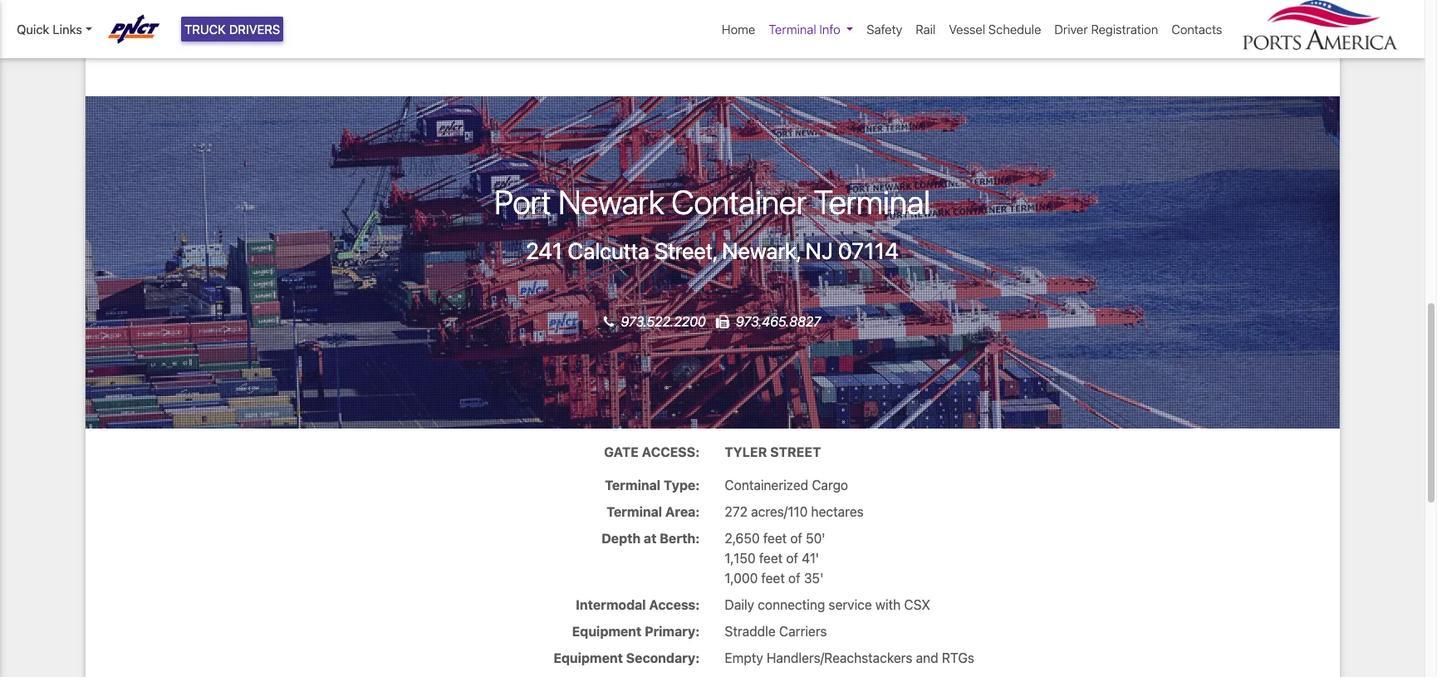 Task type: describe. For each thing, give the bounding box(es) containing it.
vessel schedule link
[[943, 13, 1048, 45]]

driver
[[1055, 22, 1088, 37]]

truck drivers link
[[181, 17, 284, 42]]

port
[[494, 182, 551, 221]]

41'
[[802, 551, 819, 566]]

2 vertical spatial of
[[789, 571, 801, 586]]

depth
[[602, 531, 641, 546]]

king abdullah city, saudi arabia
[[161, 40, 322, 50]]

2,650 feet of 50' 1,150 feet of 41' 1,000 feet of 35'
[[725, 531, 826, 586]]

quick
[[17, 22, 49, 37]]

king
[[161, 40, 183, 50]]

access: for intermodal access:
[[649, 597, 700, 612]]

drivers
[[229, 22, 280, 37]]

newark
[[559, 182, 665, 221]]

and
[[916, 650, 939, 665]]

vung
[[1111, 21, 1137, 31]]

registration
[[1091, 22, 1159, 37]]

gate
[[604, 444, 639, 459]]

handlers/reachstackers
[[767, 650, 913, 665]]

secondary:
[[626, 650, 700, 665]]

schedule
[[989, 22, 1042, 37]]

containerized cargo
[[725, 478, 849, 493]]

vietnam
[[1161, 21, 1201, 31]]

with
[[876, 597, 901, 612]]

equipment for equipment primary:
[[572, 624, 642, 639]]

empty
[[725, 650, 763, 665]]

carriers
[[779, 624, 827, 639]]

vessel schedule
[[949, 22, 1042, 37]]

truck
[[184, 22, 226, 37]]

links
[[53, 22, 82, 37]]

equipment for equipment secondary:
[[554, 650, 623, 665]]

quick links link
[[17, 20, 92, 39]]

abdullah
[[185, 40, 233, 50]]

daily
[[725, 597, 755, 612]]

yantian,
[[1111, 40, 1153, 50]]

yantian, china
[[1111, 40, 1184, 50]]

terminal up 07114
[[814, 182, 931, 221]]

rail
[[916, 22, 936, 37]]

type:
[[664, 478, 700, 493]]

berth:
[[660, 531, 700, 546]]

home
[[722, 22, 756, 37]]

rtgs
[[942, 650, 975, 665]]

karachi-bin quizim, pakistan
[[161, 21, 303, 31]]

csx
[[904, 597, 931, 612]]

gate access:
[[604, 444, 700, 459]]

terminal for terminal type:
[[605, 478, 661, 493]]

tyler street
[[725, 444, 821, 459]]

vung tau, vietnam
[[1111, 21, 1201, 31]]

intermodal access:
[[576, 597, 700, 612]]

terminal info link
[[762, 13, 860, 45]]

newark,
[[722, 238, 801, 264]]

containerized
[[725, 478, 809, 493]]

1,000
[[725, 571, 758, 586]]

272 acres/110 hectares
[[725, 504, 864, 519]]



Task type: locate. For each thing, give the bounding box(es) containing it.
saudi
[[260, 40, 287, 50]]

truck drivers
[[184, 22, 280, 37]]

2,650
[[725, 531, 760, 546]]

terminal for terminal info
[[769, 22, 817, 37]]

feet
[[764, 531, 787, 546], [759, 551, 783, 566], [762, 571, 785, 586]]

access: for gate access:
[[642, 444, 700, 459]]

terminal area:
[[607, 504, 700, 519]]

tau,
[[1139, 21, 1159, 31]]

daily connecting service with csx
[[725, 597, 931, 612]]

terminal info
[[769, 22, 841, 37]]

quick links
[[17, 22, 82, 37]]

street,
[[655, 238, 717, 264]]

access: up primary:
[[649, 597, 700, 612]]

of
[[790, 531, 803, 546], [786, 551, 798, 566], [789, 571, 801, 586]]

driver registration link
[[1048, 13, 1165, 45]]

of left 41'
[[786, 551, 798, 566]]

info
[[820, 22, 841, 37]]

241
[[526, 238, 563, 264]]

terminal for terminal area:
[[607, 504, 662, 519]]

area:
[[666, 504, 700, 519]]

terminal type:
[[605, 478, 700, 493]]

contacts
[[1172, 22, 1223, 37]]

connecting
[[758, 597, 825, 612]]

street
[[770, 444, 821, 459]]

equipment down intermodal
[[572, 624, 642, 639]]

terminal left info
[[769, 22, 817, 37]]

vessel
[[949, 22, 986, 37]]

35'
[[804, 571, 824, 586]]

port newark container terminal
[[494, 182, 931, 221]]

ali,
[[190, 3, 207, 13]]

terminal up depth
[[607, 504, 662, 519]]

07114
[[838, 238, 899, 264]]

at
[[644, 531, 657, 546]]

hectares
[[811, 504, 864, 519]]

feet right 1,150
[[759, 551, 783, 566]]

pakistan
[[259, 21, 303, 31]]

access:
[[642, 444, 700, 459], [649, 597, 700, 612]]

equipment down equipment primary:
[[554, 650, 623, 665]]

karachi-
[[161, 21, 205, 31]]

straddle
[[725, 624, 776, 639]]

nj
[[806, 238, 833, 264]]

equipment secondary:
[[554, 650, 700, 665]]

973.465.8827
[[736, 314, 821, 329]]

safety link
[[860, 13, 909, 45]]

0 vertical spatial feet
[[764, 531, 787, 546]]

feet down acres/110
[[764, 531, 787, 546]]

terminal
[[769, 22, 817, 37], [814, 182, 931, 221], [605, 478, 661, 493], [607, 504, 662, 519]]

1 vertical spatial feet
[[759, 551, 783, 566]]

2 vertical spatial feet
[[762, 571, 785, 586]]

quizim,
[[222, 21, 257, 31]]

intermodal
[[576, 597, 646, 612]]

access: up type:
[[642, 444, 700, 459]]

container
[[672, 182, 807, 221]]

241 calcutta street,                         newark, nj 07114
[[526, 238, 899, 264]]

arabia
[[289, 40, 322, 50]]

equipment primary:
[[572, 624, 700, 639]]

0 vertical spatial of
[[790, 531, 803, 546]]

272
[[725, 504, 748, 519]]

city,
[[235, 40, 258, 50]]

50'
[[806, 531, 826, 546]]

1 vertical spatial of
[[786, 551, 798, 566]]

driver registration
[[1055, 22, 1159, 37]]

calcutta
[[568, 238, 650, 264]]

acres/110
[[751, 504, 808, 519]]

cargo
[[812, 478, 849, 493]]

1,150
[[725, 551, 756, 566]]

straddle carriers
[[725, 624, 827, 639]]

depth at berth:
[[602, 531, 700, 546]]

0 vertical spatial equipment
[[572, 624, 642, 639]]

1 vertical spatial access:
[[649, 597, 700, 612]]

0 vertical spatial access:
[[642, 444, 700, 459]]

jebel
[[161, 3, 188, 13]]

home link
[[715, 13, 762, 45]]

primary:
[[645, 624, 700, 639]]

empty handlers/reachstackers and rtgs
[[725, 650, 975, 665]]

u.a.e
[[209, 3, 233, 13]]

feet right 1,000
[[762, 571, 785, 586]]

equipment
[[572, 624, 642, 639], [554, 650, 623, 665]]

service
[[829, 597, 872, 612]]

safety
[[867, 22, 903, 37]]

of left 50'
[[790, 531, 803, 546]]

973.522.2200
[[621, 314, 709, 329]]

china
[[1155, 40, 1184, 50]]

jebel ali, u.a.e
[[161, 3, 233, 13]]

rail link
[[909, 13, 943, 45]]

bin
[[205, 21, 220, 31]]

1 vertical spatial equipment
[[554, 650, 623, 665]]

tyler
[[725, 444, 767, 459]]

contacts link
[[1165, 13, 1229, 45]]

of left 35'
[[789, 571, 801, 586]]

terminal up terminal area:
[[605, 478, 661, 493]]



Task type: vqa. For each thing, say whether or not it's contained in the screenshot.
Search
no



